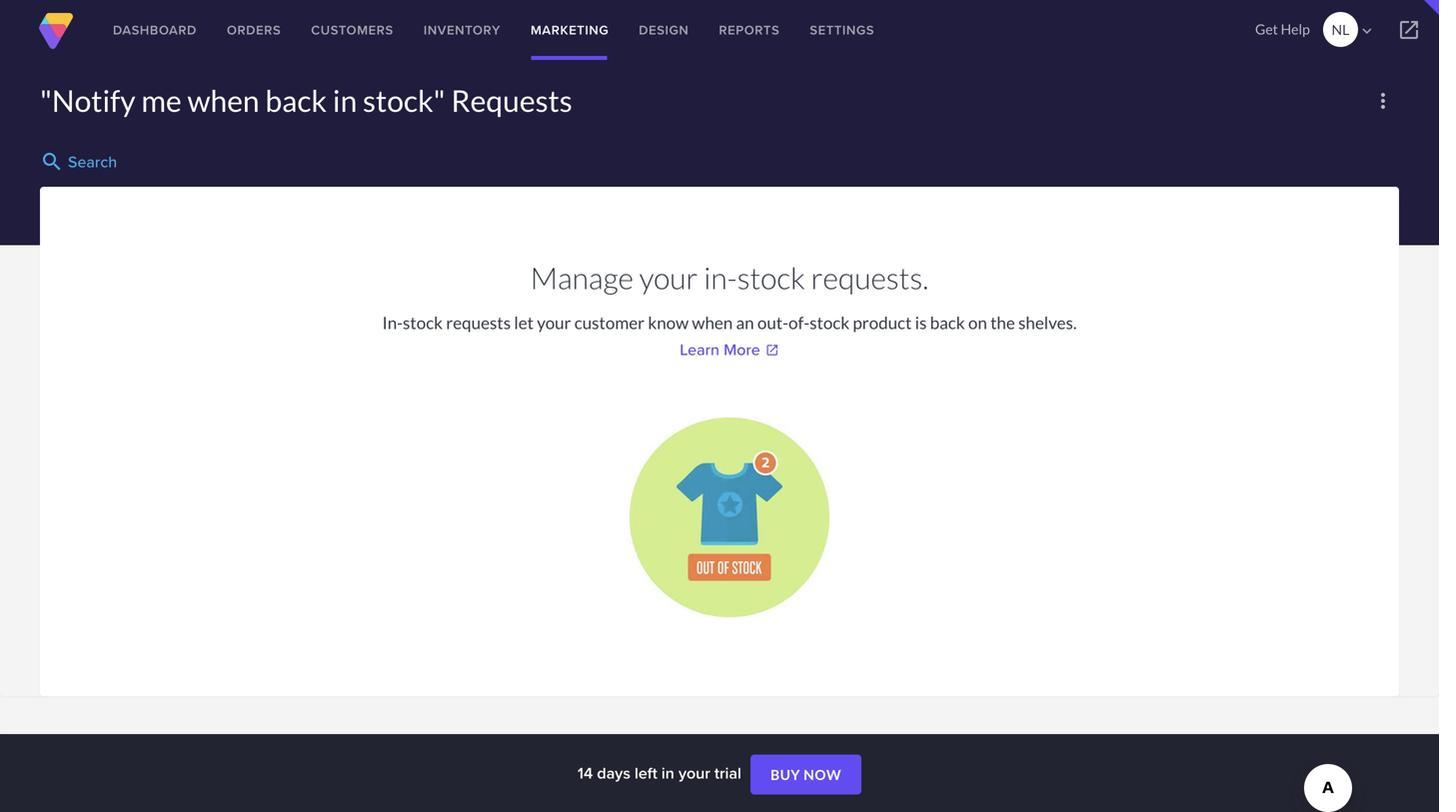 Task type: describe. For each thing, give the bounding box(es) containing it.
an
[[736, 313, 755, 333]]

"notify me when back in stock" requests
[[40, 82, 573, 118]]

"notify
[[40, 82, 136, 118]]

let
[[514, 313, 534, 333]]

in-stock requests let your customer know when an out-of-stock product is back on the shelves. learn more
[[382, 313, 1077, 362]]

14 days left in your trial
[[578, 762, 746, 785]]

oops! you don't have any in-stock requests yet image
[[630, 418, 830, 618]]

nl 
[[1332, 21, 1377, 40]]

in-
[[382, 313, 403, 333]]

inventory
[[424, 20, 501, 39]]

get
[[1256, 20, 1279, 37]]

trial
[[715, 762, 742, 785]]

is
[[916, 313, 927, 333]]

your for customer
[[537, 313, 571, 333]]

know
[[648, 313, 689, 333]]

back inside in-stock requests let your customer know when an out-of-stock product is back on the shelves. learn more
[[931, 313, 965, 333]]

get help
[[1256, 20, 1311, 37]]

buy now
[[771, 767, 842, 784]]

1 horizontal spatial stock
[[737, 260, 806, 296]]

0 vertical spatial your
[[640, 260, 698, 296]]

 link
[[1380, 0, 1440, 60]]

out-
[[758, 313, 789, 333]]

product
[[853, 313, 912, 333]]

0 horizontal spatial when
[[188, 82, 260, 118]]


[[1359, 22, 1377, 40]]

14
[[578, 762, 593, 785]]

reports
[[719, 20, 780, 39]]

learn more link
[[680, 338, 780, 362]]

0 horizontal spatial in
[[333, 82, 357, 118]]

marketing
[[531, 20, 609, 39]]

me
[[141, 82, 182, 118]]

days
[[597, 762, 631, 785]]

manage your in-stock requests.
[[531, 260, 929, 296]]

left
[[635, 762, 658, 785]]

your for trial
[[679, 762, 711, 785]]



Task type: vqa. For each thing, say whether or not it's contained in the screenshot.
In-
yes



Task type: locate. For each thing, give the bounding box(es) containing it.
in-
[[704, 260, 737, 296]]

2 vertical spatial your
[[679, 762, 711, 785]]

1 vertical spatial your
[[537, 313, 571, 333]]

more
[[724, 338, 761, 362]]

stock left requests
[[403, 313, 443, 333]]

settings
[[810, 20, 875, 39]]

in right "left"
[[662, 762, 675, 785]]

in left stock"
[[333, 82, 357, 118]]

0 vertical spatial in
[[333, 82, 357, 118]]

customers
[[311, 20, 394, 39]]

of-
[[789, 313, 810, 333]]

manage
[[531, 260, 634, 296]]

stock left product
[[810, 313, 850, 333]]

your inside in-stock requests let your customer know when an out-of-stock product is back on the shelves. learn more
[[537, 313, 571, 333]]

0 horizontal spatial back
[[265, 82, 327, 118]]

the
[[991, 313, 1016, 333]]

0 vertical spatial when
[[188, 82, 260, 118]]

stock"
[[363, 82, 446, 118]]

1 vertical spatial when
[[692, 313, 733, 333]]

when up learn in the left of the page
[[692, 313, 733, 333]]

2 horizontal spatial stock
[[810, 313, 850, 333]]

buy now link
[[751, 756, 862, 796]]

when
[[188, 82, 260, 118], [692, 313, 733, 333]]

customer
[[575, 313, 645, 333]]

buy
[[771, 767, 801, 784]]

search
[[40, 150, 64, 174]]

back
[[265, 82, 327, 118], [931, 313, 965, 333]]

requests.
[[811, 260, 929, 296]]

learn
[[680, 338, 720, 362]]

nl
[[1332, 21, 1350, 38]]

1 vertical spatial in
[[662, 762, 675, 785]]

search
[[68, 150, 117, 173]]

requests
[[446, 313, 511, 333]]

back down orders
[[265, 82, 327, 118]]

shelves.
[[1019, 313, 1077, 333]]

0 vertical spatial back
[[265, 82, 327, 118]]

your up know at the top left
[[640, 260, 698, 296]]

more_vert
[[1372, 89, 1396, 113]]

help
[[1281, 20, 1311, 37]]


[[1398, 18, 1422, 42]]

stock
[[737, 260, 806, 296], [403, 313, 443, 333], [810, 313, 850, 333]]

when right me
[[188, 82, 260, 118]]

1 horizontal spatial when
[[692, 313, 733, 333]]

your left the trial
[[679, 762, 711, 785]]

when inside in-stock requests let your customer know when an out-of-stock product is back on the shelves. learn more
[[692, 313, 733, 333]]

1 vertical spatial back
[[931, 313, 965, 333]]

stock up out-
[[737, 260, 806, 296]]

1 horizontal spatial back
[[931, 313, 965, 333]]

now
[[804, 767, 842, 784]]

1 horizontal spatial in
[[662, 762, 675, 785]]

dashboard link
[[98, 0, 212, 60]]

dashboard
[[113, 20, 197, 39]]

0 horizontal spatial stock
[[403, 313, 443, 333]]

design
[[639, 20, 689, 39]]

on
[[969, 313, 988, 333]]

orders
[[227, 20, 281, 39]]

your
[[640, 260, 698, 296], [537, 313, 571, 333], [679, 762, 711, 785]]

search search
[[40, 150, 117, 174]]

more_vert button
[[1368, 85, 1400, 117]]

back right is
[[931, 313, 965, 333]]

in
[[333, 82, 357, 118], [662, 762, 675, 785]]

your right let
[[537, 313, 571, 333]]

requests
[[451, 82, 573, 118]]



